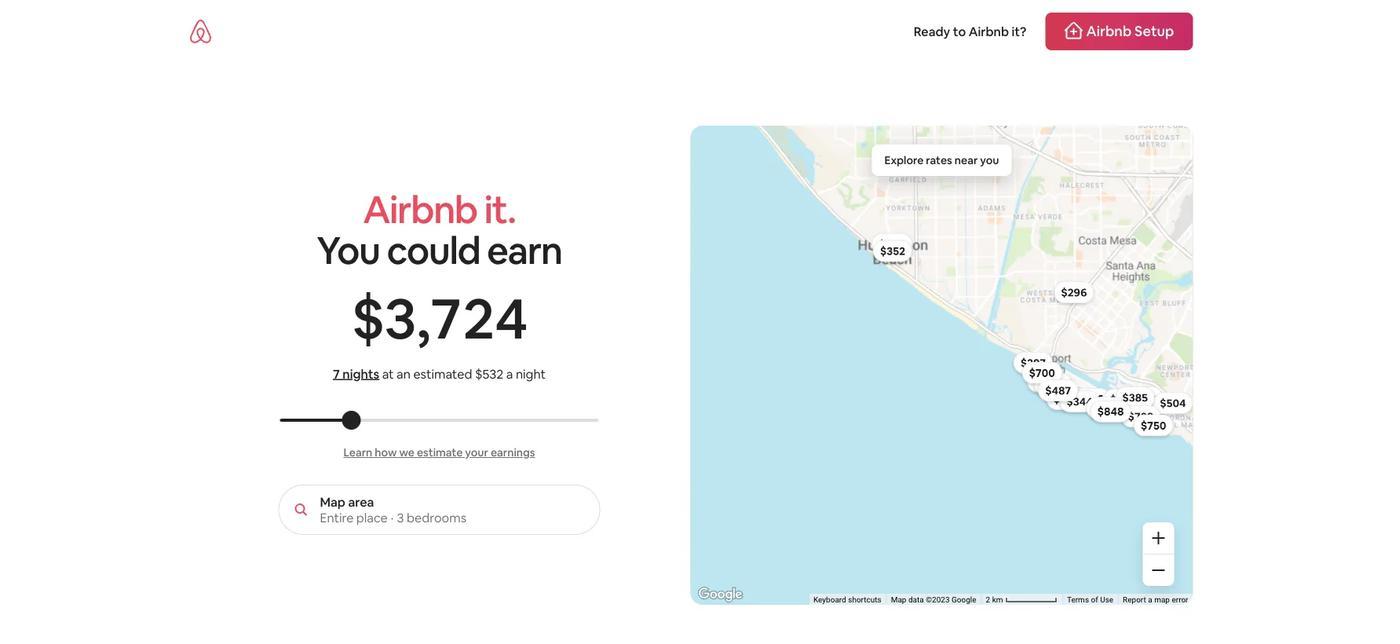 Task type: locate. For each thing, give the bounding box(es) containing it.
a left map on the bottom
[[1149, 595, 1153, 605]]

near
[[955, 153, 978, 167]]

airbnb homepage image
[[188, 19, 213, 44]]

learn how we estimate your earnings
[[344, 445, 535, 460]]

airbnb for airbnb setup
[[1087, 22, 1132, 40]]

estimate
[[417, 445, 463, 460]]

map
[[320, 494, 346, 510], [891, 595, 907, 605]]

a right $532 at bottom
[[507, 366, 513, 382]]

2 horizontal spatial airbnb
[[1087, 22, 1132, 40]]

0 vertical spatial 2
[[463, 281, 493, 355]]

km
[[993, 595, 1004, 605]]

$352
[[881, 244, 906, 258]]

1 vertical spatial 7
[[333, 366, 340, 382]]

a
[[507, 366, 513, 382], [1149, 595, 1153, 605]]

7 left nights
[[333, 366, 340, 382]]

you
[[317, 226, 380, 275]]

how
[[375, 445, 397, 460]]

$487 $344
[[1046, 383, 1093, 409]]

$750
[[1141, 418, 1167, 433]]

$420 button
[[1125, 387, 1165, 409]]

explore
[[885, 153, 924, 167]]

1 vertical spatial map
[[891, 595, 907, 605]]

keyboard shortcuts button
[[814, 594, 882, 605]]

night
[[516, 366, 546, 382]]

airbnb setup link
[[1046, 13, 1194, 50]]

map area entire place · 3 bedrooms
[[320, 494, 467, 526]]

ready
[[914, 23, 951, 39]]

1 vertical spatial 3
[[397, 509, 404, 526]]

$352 button
[[874, 240, 913, 262]]

0 vertical spatial a
[[507, 366, 513, 382]]

0 horizontal spatial 2
[[463, 281, 493, 355]]

airbnb setup
[[1087, 22, 1175, 40]]

0 horizontal spatial airbnb
[[363, 185, 477, 234]]

keyboard
[[814, 595, 847, 605]]

setup
[[1135, 22, 1175, 40]]

$339
[[1131, 390, 1156, 405]]

None range field
[[280, 419, 599, 422]]

1 vertical spatial 2
[[986, 595, 991, 605]]

2 km button
[[982, 594, 1063, 605]]

2 left km
[[986, 595, 991, 605]]

map for map data ©2023 google
[[891, 595, 907, 605]]

map left data
[[891, 595, 907, 605]]

1 horizontal spatial 7
[[431, 281, 460, 355]]

entire
[[320, 509, 354, 526]]

map for map area entire place · 3 bedrooms
[[320, 494, 346, 510]]

earnings
[[491, 445, 535, 460]]

3 right the ·
[[397, 509, 404, 526]]

$236 button
[[1087, 397, 1127, 419]]

zoom out image
[[1153, 564, 1165, 577]]

3 left ,
[[385, 281, 415, 355]]

1 horizontal spatial map
[[891, 595, 907, 605]]

terms
[[1068, 595, 1090, 605]]

3
[[385, 281, 415, 355], [397, 509, 404, 526]]

2 left '4'
[[463, 281, 493, 355]]

$236
[[1094, 401, 1120, 415]]

$400 button
[[872, 233, 913, 255]]

airbnb it.
[[363, 185, 516, 234]]

$344
[[1067, 394, 1093, 409]]

estimated
[[414, 366, 472, 382]]

zoom in image
[[1153, 532, 1165, 544]]

$261 button
[[1034, 373, 1073, 395]]

ready to airbnb it?
[[914, 23, 1027, 39]]

0 horizontal spatial map
[[320, 494, 346, 510]]

map left area
[[320, 494, 346, 510]]

map inside map area entire place · 3 bedrooms
[[320, 494, 346, 510]]

2 inside button
[[986, 595, 991, 605]]

7
[[431, 281, 460, 355], [333, 366, 340, 382]]

4
[[495, 281, 527, 355]]

1 horizontal spatial 2
[[986, 595, 991, 605]]

airbnb
[[1087, 22, 1132, 40], [969, 23, 1010, 39], [363, 185, 477, 234]]

2 km
[[986, 595, 1006, 605]]

7 right ,
[[431, 281, 460, 355]]

$ 3 , 7 2 4
[[352, 281, 527, 355]]

2
[[463, 281, 493, 355], [986, 595, 991, 605]]

$346 button
[[1071, 388, 1111, 410]]

it?
[[1012, 23, 1027, 39]]

1 vertical spatial a
[[1149, 595, 1153, 605]]

an
[[397, 366, 411, 382]]

0 vertical spatial 7
[[431, 281, 460, 355]]

map
[[1155, 595, 1171, 605]]

$261 $396
[[1041, 377, 1137, 407]]

to
[[954, 23, 966, 39]]

0 vertical spatial map
[[320, 494, 346, 510]]

use
[[1101, 595, 1114, 605]]



Task type: describe. For each thing, give the bounding box(es) containing it.
bedrooms
[[407, 509, 467, 526]]

7 nights at an estimated $532 a night
[[333, 366, 546, 382]]

your
[[465, 445, 489, 460]]

shortcuts
[[849, 595, 882, 605]]

terms of use
[[1068, 595, 1114, 605]]

$296
[[1062, 285, 1088, 299]]

$385 button
[[1116, 387, 1156, 409]]

area
[[348, 494, 374, 510]]

$261
[[1041, 377, 1065, 391]]

$709 button
[[1122, 406, 1162, 428]]

rates
[[926, 153, 953, 167]]

$346
[[1078, 392, 1104, 406]]

$528 button
[[1028, 371, 1067, 393]]

©2023
[[926, 595, 950, 605]]

could
[[387, 226, 480, 275]]

report
[[1123, 595, 1147, 605]]

of
[[1092, 595, 1099, 605]]

you
[[981, 153, 1000, 167]]

$
[[352, 281, 384, 355]]

$504
[[1161, 396, 1187, 410]]

$194
[[1054, 392, 1079, 406]]

$396 button
[[1104, 389, 1144, 411]]

error
[[1172, 595, 1189, 605]]

place
[[357, 509, 388, 526]]

explore rates near you button
[[872, 145, 1012, 176]]

$532
[[475, 366, 504, 382]]

$297 button
[[1014, 352, 1053, 374]]

airbnb for airbnb it.
[[363, 185, 477, 234]]

it.
[[484, 185, 516, 234]]

$296 button
[[1055, 281, 1095, 303]]

$700 button
[[1023, 362, 1063, 384]]

$709
[[1129, 410, 1154, 424]]

learn
[[344, 445, 373, 460]]

$528 $420
[[1035, 374, 1158, 406]]

learn how we estimate your earnings button
[[344, 445, 535, 460]]

0 vertical spatial 3
[[385, 281, 415, 355]]

·
[[391, 509, 394, 526]]

$750 button
[[1134, 414, 1174, 436]]

1 horizontal spatial a
[[1149, 595, 1153, 605]]

$297
[[1021, 356, 1046, 370]]

earn
[[487, 226, 562, 275]]

$487 button
[[1039, 380, 1079, 402]]

$528
[[1035, 374, 1060, 389]]

$487
[[1046, 383, 1072, 398]]

nights
[[343, 366, 380, 382]]

$420
[[1132, 391, 1158, 406]]

report a map error
[[1123, 595, 1189, 605]]

keyboard shortcuts
[[814, 595, 882, 605]]

terms of use link
[[1068, 595, 1114, 605]]

3 inside map area entire place · 3 bedrooms
[[397, 509, 404, 526]]

$848
[[1098, 404, 1125, 418]]

$700
[[1030, 366, 1056, 380]]

$848 button
[[1091, 400, 1132, 422]]

google image
[[695, 584, 747, 605]]

$400
[[879, 237, 906, 251]]

map region
[[605, 74, 1208, 637]]

map data ©2023 google
[[891, 595, 977, 605]]

$339 button
[[1124, 387, 1163, 409]]

$194 button
[[1047, 388, 1086, 410]]

,
[[416, 281, 429, 355]]

we
[[399, 445, 415, 460]]

$848 $750
[[1098, 404, 1167, 433]]

7 nights button
[[333, 365, 380, 383]]

$396
[[1111, 393, 1137, 407]]

1 horizontal spatial airbnb
[[969, 23, 1010, 39]]

$344 button
[[1060, 390, 1100, 412]]

0 horizontal spatial a
[[507, 366, 513, 382]]

$385
[[1123, 391, 1149, 405]]

data
[[909, 595, 924, 605]]

report a map error link
[[1123, 595, 1189, 605]]

explore rates near you
[[885, 153, 1000, 167]]

0 horizontal spatial 7
[[333, 366, 340, 382]]

you could earn
[[317, 226, 562, 275]]

at
[[382, 366, 394, 382]]



Task type: vqa. For each thing, say whether or not it's contained in the screenshot.
3
yes



